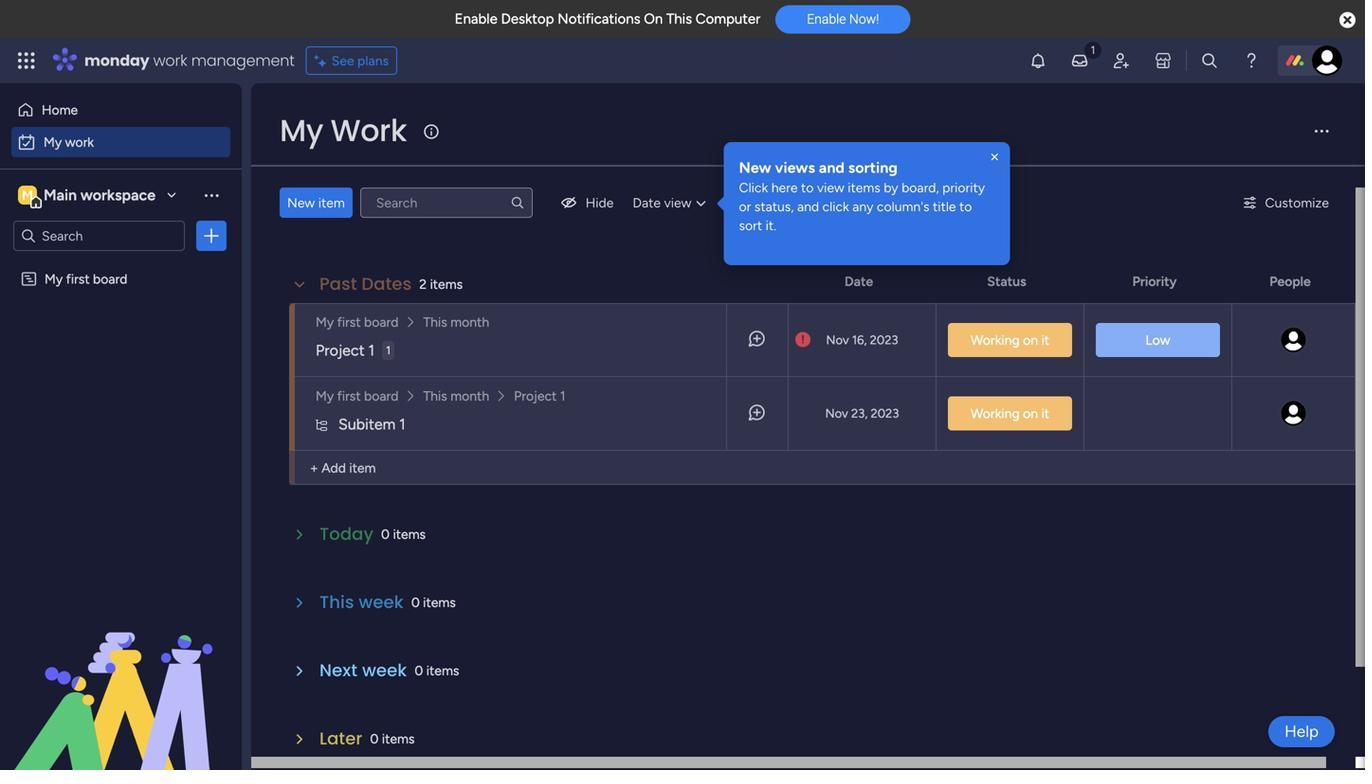 Task type: vqa. For each thing, say whether or not it's contained in the screenshot.
the items within the Today 0 items
yes



Task type: describe. For each thing, give the bounding box(es) containing it.
new for item
[[287, 195, 315, 211]]

2 working on it from the top
[[971, 406, 1050, 422]]

dapulse close image
[[1340, 11, 1356, 30]]

nov 23, 2023
[[825, 406, 899, 421]]

status
[[987, 273, 1026, 290]]

home
[[42, 102, 78, 118]]

or
[[739, 199, 751, 215]]

today 0 items
[[319, 522, 426, 547]]

any
[[853, 199, 874, 215]]

1 horizontal spatial item
[[349, 460, 376, 476]]

0 inside next week 0 items
[[415, 663, 423, 679]]

my first board button for low
[[310, 312, 404, 333]]

this month button for low
[[418, 312, 495, 333]]

items inside today 0 items
[[393, 527, 426, 543]]

see
[[332, 53, 354, 69]]

now!
[[849, 11, 879, 27]]

lottie animation element
[[0, 579, 242, 771]]

enable desktop notifications on this computer
[[455, 10, 760, 27]]

my inside list box
[[45, 271, 63, 287]]

my work option
[[11, 127, 230, 157]]

23,
[[851, 406, 868, 421]]

work for my
[[65, 134, 94, 150]]

monday work management
[[84, 50, 295, 71]]

new item
[[287, 195, 345, 211]]

project 1 button
[[508, 386, 571, 407]]

m
[[22, 187, 33, 203]]

0 inside later 0 items
[[370, 731, 379, 748]]

1 it from the top
[[1041, 332, 1050, 348]]

computer
[[696, 10, 760, 27]]

lottie animation image
[[0, 579, 242, 771]]

my work
[[280, 109, 407, 152]]

1 vertical spatial to
[[959, 199, 972, 215]]

main
[[44, 186, 77, 204]]

month for working on it
[[451, 388, 489, 404]]

my inside option
[[44, 134, 62, 150]]

Search in workspace field
[[40, 225, 158, 247]]

items inside new views and sorting click here to view items by board, priority or status, and click any column's title to sort it.
[[848, 180, 881, 196]]

update feed image
[[1070, 51, 1089, 70]]

my up v2 subitems open 'image' in the bottom left of the page
[[316, 388, 334, 404]]

week for next week
[[362, 659, 407, 683]]

it.
[[766, 218, 776, 234]]

date view
[[633, 195, 692, 211]]

workspace image
[[18, 185, 37, 206]]

notifications image
[[1029, 51, 1048, 70]]

click
[[822, 199, 849, 215]]

1 image
[[1085, 39, 1102, 60]]

board for low
[[364, 314, 399, 330]]

hide
[[586, 195, 614, 211]]

past
[[319, 272, 357, 296]]

select product image
[[17, 51, 36, 70]]

nov for nov 23, 2023
[[825, 406, 848, 421]]

view inside popup button
[[664, 195, 692, 211]]

0 vertical spatial and
[[819, 159, 845, 177]]

0 horizontal spatial to
[[801, 180, 814, 196]]

subitem 1
[[338, 416, 406, 434]]

2 it from the top
[[1041, 406, 1050, 422]]

sort
[[739, 218, 762, 234]]

date view button
[[629, 188, 714, 218]]

home link
[[11, 95, 230, 125]]

next week 0 items
[[319, 659, 459, 683]]

project inside button
[[514, 388, 557, 404]]

sorting
[[848, 159, 898, 177]]

dates
[[362, 272, 412, 296]]

items inside next week 0 items
[[426, 663, 459, 679]]

1 button
[[382, 314, 394, 388]]

desktop
[[501, 10, 554, 27]]

this month for low
[[423, 314, 489, 330]]

invite members image
[[1112, 51, 1131, 70]]

add
[[322, 460, 346, 476]]

1 horizontal spatial john smith image
[[1312, 46, 1342, 76]]

status,
[[754, 199, 794, 215]]

1 vertical spatial and
[[797, 199, 819, 215]]

16,
[[852, 333, 867, 348]]

enable now! button
[[776, 5, 910, 33]]

my first board button for working on it
[[310, 386, 404, 407]]

workspace selection element
[[18, 184, 158, 209]]

see plans button
[[306, 46, 397, 75]]

items inside later 0 items
[[382, 731, 415, 748]]

my first board list box
[[0, 259, 242, 551]]

nov for nov 16, 2023
[[826, 333, 849, 348]]

views
[[775, 159, 815, 177]]

0 inside the this week 0 items
[[411, 595, 420, 611]]

v2 subitems open image
[[316, 420, 327, 432]]

workspace options image
[[202, 186, 221, 205]]

items inside "past dates 2 items"
[[430, 276, 463, 292]]

board for working on it
[[364, 388, 399, 404]]

close image
[[987, 150, 1003, 165]]

help
[[1285, 722, 1319, 742]]

new for views
[[739, 159, 771, 177]]

search image
[[510, 195, 525, 210]]

my work link
[[11, 127, 230, 157]]

1 working from the top
[[971, 332, 1020, 348]]

customize
[[1265, 195, 1329, 211]]

first inside list box
[[66, 271, 90, 287]]

next
[[319, 659, 358, 683]]

1 working on it from the top
[[971, 332, 1050, 348]]

enable for enable now!
[[807, 11, 846, 27]]

my left work
[[280, 109, 323, 152]]

john smith image
[[1279, 326, 1308, 355]]



Task type: locate. For each thing, give the bounding box(es) containing it.
2 working from the top
[[971, 406, 1020, 422]]

2 vertical spatial board
[[364, 388, 399, 404]]

john smith image down dapulse close image
[[1312, 46, 1342, 76]]

0 horizontal spatial john smith image
[[1279, 400, 1308, 428]]

1 horizontal spatial work
[[153, 50, 187, 71]]

monday
[[84, 50, 149, 71]]

2 vertical spatial my first board
[[316, 388, 399, 404]]

monday marketplace image
[[1154, 51, 1173, 70]]

2023
[[870, 333, 898, 348], [871, 406, 899, 421]]

main workspace
[[44, 186, 155, 204]]

date for date view
[[633, 195, 661, 211]]

1 vertical spatial date
[[845, 273, 873, 290]]

my first board up subitem
[[316, 388, 399, 404]]

date for date
[[845, 273, 873, 290]]

1 vertical spatial week
[[362, 659, 407, 683]]

2023 right the 16,
[[870, 333, 898, 348]]

new item button
[[280, 188, 352, 218]]

0 up next week 0 items
[[411, 595, 420, 611]]

view left or
[[664, 195, 692, 211]]

working on it
[[971, 332, 1050, 348], [971, 406, 1050, 422]]

items up next week 0 items
[[423, 595, 456, 611]]

0 vertical spatial nov
[[826, 333, 849, 348]]

1 month from the top
[[451, 314, 489, 330]]

1 vertical spatial month
[[451, 388, 489, 404]]

enable inside 'button'
[[807, 11, 846, 27]]

0 horizontal spatial project 1
[[316, 342, 375, 360]]

1 vertical spatial item
[[349, 460, 376, 476]]

nov
[[826, 333, 849, 348], [825, 406, 848, 421]]

1 vertical spatial board
[[364, 314, 399, 330]]

0 vertical spatial my first board
[[45, 271, 127, 287]]

menu image
[[1312, 121, 1331, 140]]

0 vertical spatial this month
[[423, 314, 489, 330]]

items up any
[[848, 180, 881, 196]]

1 horizontal spatial project
[[514, 388, 557, 404]]

search everything image
[[1200, 51, 1219, 70]]

this month button right the 1 button
[[418, 386, 495, 407]]

0
[[381, 527, 390, 543], [411, 595, 420, 611], [415, 663, 423, 679], [370, 731, 379, 748]]

my
[[280, 109, 323, 152], [44, 134, 62, 150], [45, 271, 63, 287], [316, 314, 334, 330], [316, 388, 334, 404]]

items right the later
[[382, 731, 415, 748]]

subitem
[[338, 416, 396, 434]]

my work
[[44, 134, 94, 150]]

people
[[1270, 273, 1311, 290]]

my first board button down past
[[310, 312, 404, 333]]

date
[[633, 195, 661, 211], [845, 273, 873, 290]]

0 horizontal spatial view
[[664, 195, 692, 211]]

and
[[819, 159, 845, 177], [797, 199, 819, 215]]

1 horizontal spatial new
[[739, 159, 771, 177]]

month
[[451, 314, 489, 330], [451, 388, 489, 404]]

0 vertical spatial working on it
[[971, 332, 1050, 348]]

2
[[419, 276, 427, 292]]

this month left project 1 button
[[423, 388, 489, 404]]

help image
[[1242, 51, 1261, 70]]

my first board for working on it
[[316, 388, 399, 404]]

new down the my work
[[287, 195, 315, 211]]

2 vertical spatial first
[[337, 388, 361, 404]]

new inside button
[[287, 195, 315, 211]]

home option
[[11, 95, 230, 125]]

first down past
[[337, 314, 361, 330]]

my first board inside list box
[[45, 271, 127, 287]]

first for working on it
[[337, 388, 361, 404]]

2023 for nov 23, 2023
[[871, 406, 899, 421]]

work right monday
[[153, 50, 187, 71]]

items right 2 at the left top
[[430, 276, 463, 292]]

see plans
[[332, 53, 389, 69]]

1 horizontal spatial date
[[845, 273, 873, 290]]

this month for working on it
[[423, 388, 489, 404]]

past dates 2 items
[[319, 272, 463, 296]]

0 vertical spatial week
[[359, 591, 404, 615]]

2023 right 23,
[[871, 406, 899, 421]]

item down the my work
[[318, 195, 345, 211]]

plans
[[357, 53, 389, 69]]

v2 overdue deadline image
[[795, 331, 811, 349]]

0 vertical spatial first
[[66, 271, 90, 287]]

my first board
[[45, 271, 127, 287], [316, 314, 399, 330], [316, 388, 399, 404]]

workspace
[[80, 186, 155, 204]]

0 vertical spatial item
[[318, 195, 345, 211]]

1 vertical spatial 2023
[[871, 406, 899, 421]]

my first board button up subitem
[[310, 386, 404, 407]]

2 enable from the left
[[807, 11, 846, 27]]

1 horizontal spatial to
[[959, 199, 972, 215]]

work inside my work option
[[65, 134, 94, 150]]

1 vertical spatial it
[[1041, 406, 1050, 422]]

items
[[848, 180, 881, 196], [430, 276, 463, 292], [393, 527, 426, 543], [423, 595, 456, 611], [426, 663, 459, 679], [382, 731, 415, 748]]

2 on from the top
[[1023, 406, 1038, 422]]

to down priority
[[959, 199, 972, 215]]

1 enable from the left
[[455, 10, 498, 27]]

customize button
[[1235, 188, 1337, 218]]

date up the 16,
[[845, 273, 873, 290]]

month right the 1 button
[[451, 314, 489, 330]]

1 vertical spatial working on it
[[971, 406, 1050, 422]]

later
[[319, 727, 363, 751]]

work down home at the left top
[[65, 134, 94, 150]]

notifications
[[558, 10, 640, 27]]

1 my first board button from the top
[[310, 312, 404, 333]]

0 horizontal spatial enable
[[455, 10, 498, 27]]

help button
[[1269, 717, 1335, 748]]

1 vertical spatial work
[[65, 134, 94, 150]]

john smith image down john smith icon
[[1279, 400, 1308, 428]]

1 vertical spatial this month button
[[418, 386, 495, 407]]

week
[[359, 591, 404, 615], [362, 659, 407, 683]]

1 this month from the top
[[423, 314, 489, 330]]

hide button
[[552, 188, 621, 218]]

options image
[[202, 227, 221, 246]]

2 my first board button from the top
[[310, 386, 404, 407]]

1 vertical spatial my first board button
[[310, 386, 404, 407]]

1 horizontal spatial enable
[[807, 11, 846, 27]]

+ add item
[[310, 460, 376, 476]]

new up click at the top right of the page
[[739, 159, 771, 177]]

this month button
[[418, 312, 495, 333], [418, 386, 495, 407]]

0 vertical spatial 2023
[[870, 333, 898, 348]]

first for low
[[337, 314, 361, 330]]

management
[[191, 50, 295, 71]]

item inside button
[[318, 195, 345, 211]]

my first board down search in workspace field
[[45, 271, 127, 287]]

enable left now!
[[807, 11, 846, 27]]

enable now!
[[807, 11, 879, 27]]

0 horizontal spatial new
[[287, 195, 315, 211]]

0 vertical spatial my first board button
[[310, 312, 404, 333]]

0 vertical spatial work
[[153, 50, 187, 71]]

this month button down 2 at the left top
[[418, 312, 495, 333]]

view inside new views and sorting click here to view items by board, priority or status, and click any column's title to sort it.
[[817, 180, 844, 196]]

my down past
[[316, 314, 334, 330]]

week up next week 0 items
[[359, 591, 404, 615]]

1 vertical spatial working
[[971, 406, 1020, 422]]

enable left desktop
[[455, 10, 498, 27]]

and right views
[[819, 159, 845, 177]]

0 horizontal spatial work
[[65, 134, 94, 150]]

to right 'here'
[[801, 180, 814, 196]]

new views and sorting click here to view items by board, priority or status, and click any column's title to sort it.
[[739, 159, 988, 234]]

0 vertical spatial project
[[316, 342, 365, 360]]

+
[[310, 460, 318, 476]]

0 vertical spatial project 1
[[316, 342, 375, 360]]

click
[[739, 180, 768, 196]]

0 right the later
[[370, 731, 379, 748]]

0 vertical spatial date
[[633, 195, 661, 211]]

my down search in workspace field
[[45, 271, 63, 287]]

1 vertical spatial this month
[[423, 388, 489, 404]]

this week 0 items
[[319, 591, 456, 615]]

item
[[318, 195, 345, 211], [349, 460, 376, 476]]

1
[[368, 342, 375, 360], [386, 344, 391, 357], [560, 388, 566, 404], [399, 416, 406, 434]]

first down search in workspace field
[[66, 271, 90, 287]]

my first board for low
[[316, 314, 399, 330]]

0 vertical spatial this month button
[[418, 312, 495, 333]]

view up click
[[817, 180, 844, 196]]

work
[[331, 109, 407, 152]]

and left click
[[797, 199, 819, 215]]

project 1
[[316, 342, 375, 360], [514, 388, 566, 404]]

new views and sorting heading
[[739, 157, 995, 178]]

2023 for nov 16, 2023
[[870, 333, 898, 348]]

option
[[0, 262, 242, 266]]

board down the dates
[[364, 314, 399, 330]]

board,
[[902, 180, 939, 196]]

nov left 23,
[[825, 406, 848, 421]]

0 vertical spatial working
[[971, 332, 1020, 348]]

month for low
[[451, 314, 489, 330]]

item right add
[[349, 460, 376, 476]]

board inside list box
[[93, 271, 127, 287]]

0 vertical spatial john smith image
[[1312, 46, 1342, 76]]

enable for enable desktop notifications on this computer
[[455, 10, 498, 27]]

1 vertical spatial john smith image
[[1279, 400, 1308, 428]]

nov left the 16,
[[826, 333, 849, 348]]

0 right the today in the left bottom of the page
[[381, 527, 390, 543]]

project 1 inside button
[[514, 388, 566, 404]]

0 vertical spatial board
[[93, 271, 127, 287]]

priority
[[1132, 273, 1177, 290]]

1 horizontal spatial view
[[817, 180, 844, 196]]

here
[[771, 180, 798, 196]]

priority
[[942, 180, 985, 196]]

0 horizontal spatial date
[[633, 195, 661, 211]]

0 vertical spatial on
[[1023, 332, 1038, 348]]

it
[[1041, 332, 1050, 348], [1041, 406, 1050, 422]]

0 inside today 0 items
[[381, 527, 390, 543]]

new inside new views and sorting click here to view items by board, priority or status, and click any column's title to sort it.
[[739, 159, 771, 177]]

1 vertical spatial nov
[[825, 406, 848, 421]]

john smith image
[[1312, 46, 1342, 76], [1279, 400, 1308, 428]]

1 this month button from the top
[[418, 312, 495, 333]]

0 horizontal spatial item
[[318, 195, 345, 211]]

0 vertical spatial to
[[801, 180, 814, 196]]

on
[[1023, 332, 1038, 348], [1023, 406, 1038, 422]]

board up subitem 1
[[364, 388, 399, 404]]

nov 16, 2023
[[826, 333, 898, 348]]

week right next
[[362, 659, 407, 683]]

2 month from the top
[[451, 388, 489, 404]]

date inside date view popup button
[[633, 195, 661, 211]]

this
[[666, 10, 692, 27], [423, 314, 447, 330], [423, 388, 447, 404], [319, 591, 354, 615]]

1 vertical spatial on
[[1023, 406, 1038, 422]]

1 on from the top
[[1023, 332, 1038, 348]]

1 vertical spatial new
[[287, 195, 315, 211]]

by
[[884, 180, 898, 196]]

new
[[739, 159, 771, 177], [287, 195, 315, 211]]

my down home at the left top
[[44, 134, 62, 150]]

on
[[644, 10, 663, 27]]

0 vertical spatial month
[[451, 314, 489, 330]]

1 vertical spatial project
[[514, 388, 557, 404]]

my first board down past
[[316, 314, 399, 330]]

Filter dashboard by text search field
[[360, 188, 533, 218]]

work
[[153, 50, 187, 71], [65, 134, 94, 150]]

my first board button
[[310, 312, 404, 333], [310, 386, 404, 407]]

board down search in workspace field
[[93, 271, 127, 287]]

0 vertical spatial it
[[1041, 332, 1050, 348]]

1 vertical spatial my first board
[[316, 314, 399, 330]]

title
[[933, 199, 956, 215]]

view
[[817, 180, 844, 196], [664, 195, 692, 211]]

today
[[319, 522, 374, 547]]

low
[[1146, 332, 1170, 348]]

2 this month button from the top
[[418, 386, 495, 407]]

first up subitem
[[337, 388, 361, 404]]

column's
[[877, 199, 930, 215]]

items right the today in the left bottom of the page
[[393, 527, 426, 543]]

2 this month from the top
[[423, 388, 489, 404]]

1 vertical spatial project 1
[[514, 388, 566, 404]]

0 horizontal spatial project
[[316, 342, 365, 360]]

enable
[[455, 10, 498, 27], [807, 11, 846, 27]]

later 0 items
[[319, 727, 415, 751]]

items inside the this week 0 items
[[423, 595, 456, 611]]

board
[[93, 271, 127, 287], [364, 314, 399, 330], [364, 388, 399, 404]]

0 vertical spatial new
[[739, 159, 771, 177]]

this month button for working on it
[[418, 386, 495, 407]]

week for this week
[[359, 591, 404, 615]]

month left project 1 button
[[451, 388, 489, 404]]

date right hide
[[633, 195, 661, 211]]

work for monday
[[153, 50, 187, 71]]

1 vertical spatial first
[[337, 314, 361, 330]]

this month down 2 at the left top
[[423, 314, 489, 330]]

this month
[[423, 314, 489, 330], [423, 388, 489, 404]]

None search field
[[360, 188, 533, 218]]

0 down the this week 0 items
[[415, 663, 423, 679]]

1 horizontal spatial project 1
[[514, 388, 566, 404]]

working
[[971, 332, 1020, 348], [971, 406, 1020, 422]]

items down the this week 0 items
[[426, 663, 459, 679]]



